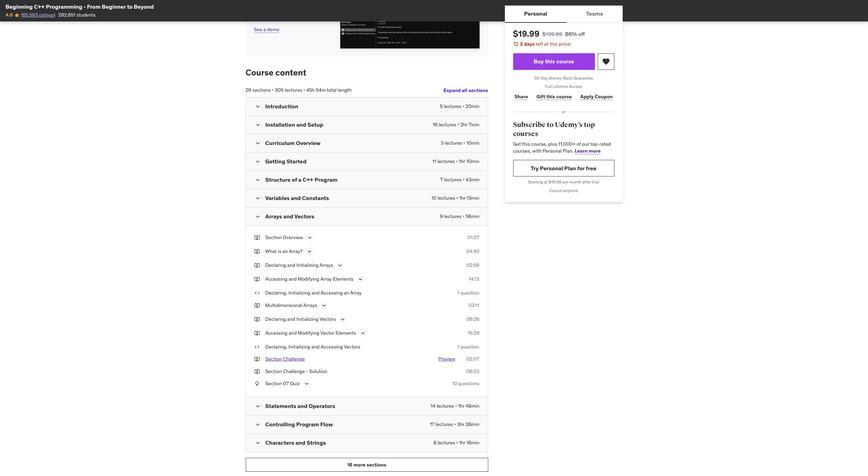 Task type: describe. For each thing, give the bounding box(es) containing it.
controlling
[[265, 422, 295, 429]]

lectures for introduction
[[444, 103, 462, 110]]

modifying for array
[[298, 276, 319, 282]]

11,000+
[[559, 141, 576, 147]]

ratings)
[[39, 12, 55, 18]]

1 vertical spatial of
[[292, 176, 297, 183]]

declaring and initializing arrays
[[265, 262, 333, 269]]

6 xsmall image from the top
[[254, 369, 260, 376]]

0 horizontal spatial arrays
[[265, 213, 282, 220]]

try personal plan for free link
[[513, 160, 614, 177]]

xsmall image for 1 question
[[254, 290, 260, 297]]

accessing down declaring and initializing arrays on the left bottom
[[265, 276, 288, 282]]

305
[[275, 87, 284, 93]]

statements and operators
[[265, 403, 335, 410]]

and for declaring and initializing arrays
[[287, 262, 295, 269]]

9 lectures • 56min
[[440, 214, 480, 220]]

2 10min from the top
[[467, 158, 480, 165]]

30-day money-back guarantee full lifetime access
[[534, 75, 593, 89]]

48min
[[466, 404, 480, 410]]

and for characters and strings
[[296, 440, 305, 447]]

26
[[246, 87, 251, 93]]

282,651 students
[[58, 12, 96, 18]]

declaring for declaring and initializing vectors
[[265, 316, 286, 323]]

beyond
[[134, 3, 154, 10]]

• for controlling program flow
[[454, 422, 456, 428]]

personal button
[[505, 6, 567, 22]]

challenge for section challenge - solution
[[283, 369, 305, 375]]

course for buy this course
[[556, 58, 574, 65]]

expand all sections button
[[444, 84, 488, 97]]

5 xsmall image from the top
[[254, 344, 260, 351]]

coupon
[[595, 94, 613, 100]]

left
[[536, 41, 543, 47]]

curriculum
[[265, 140, 295, 147]]

share button
[[513, 90, 530, 104]]

2
[[520, 41, 523, 47]]

access
[[569, 84, 582, 89]]

86%
[[565, 31, 577, 37]]

show lecture description image for accessing and modifying array elements
[[357, 276, 364, 283]]

2 vertical spatial vectors
[[344, 344, 360, 350]]

plan
[[564, 165, 576, 172]]

operators
[[309, 403, 335, 410]]

14 lectures • 1hr 48min
[[431, 404, 480, 410]]

guarantee
[[574, 75, 593, 81]]

gift this course link
[[535, 90, 574, 104]]

and for variables and constants
[[291, 195, 301, 202]]

teams button
[[567, 6, 623, 22]]

• left 45h 54m
[[304, 87, 305, 93]]

controlling program flow
[[265, 422, 333, 429]]

preview
[[438, 356, 456, 363]]

and down accessing and modifying array elements
[[312, 290, 320, 296]]

0 vertical spatial array
[[320, 276, 332, 282]]

02:07
[[467, 356, 480, 363]]

8
[[434, 440, 437, 447]]

14:13
[[469, 276, 480, 282]]

• for structure of a c++ program
[[463, 177, 465, 183]]

demo
[[267, 26, 280, 33]]

10 questions
[[452, 381, 480, 387]]

subscribe to udemy's top courses
[[513, 121, 595, 138]]

initializing down the accessing and modifying vector elements
[[288, 344, 310, 350]]

lectures for getting started
[[438, 158, 455, 165]]

programming
[[46, 3, 82, 10]]

lectures for structure of a c++ program
[[444, 177, 462, 183]]

and for installation and setup
[[296, 121, 306, 128]]

get this course, plus 11,000+ of our top-rated courses, with personal plan.
[[513, 141, 611, 154]]

variables
[[265, 195, 290, 202]]

• for arrays and vectors
[[463, 214, 465, 220]]

free
[[586, 165, 597, 172]]

apply
[[581, 94, 594, 100]]

0 horizontal spatial vectors
[[294, 213, 315, 220]]

started
[[287, 158, 307, 165]]

declaring for declaring and initializing arrays
[[265, 262, 286, 269]]

14
[[431, 404, 436, 410]]

1 horizontal spatial array
[[350, 290, 362, 296]]

accessing and modifying vector elements
[[265, 330, 356, 336]]

starting at $16.58 per month after trial cancel anytime
[[528, 180, 599, 194]]

overview for section overview
[[283, 235, 303, 241]]

small image for introduction
[[254, 103, 261, 110]]

installation and setup
[[265, 121, 323, 128]]

content
[[275, 67, 306, 78]]

11 lectures • 1hr 10min
[[433, 158, 480, 165]]

expand
[[444, 87, 461, 93]]

what is an array?
[[265, 249, 303, 255]]

0 horizontal spatial sections
[[253, 87, 271, 93]]

multidimensional arrays
[[265, 302, 317, 309]]

beginner
[[102, 3, 126, 10]]

• for curriculum overview
[[464, 140, 465, 146]]

buy this course button
[[513, 53, 595, 70]]

month
[[570, 180, 582, 185]]

buy this course
[[534, 58, 574, 65]]

alarm image
[[513, 41, 519, 47]]

03:11
[[469, 302, 480, 309]]

0 vertical spatial at
[[544, 41, 549, 47]]

getting
[[265, 158, 285, 165]]

declaring, for declaring, initializing and accessing an array
[[265, 290, 287, 296]]

16 for 16 more sections
[[347, 462, 353, 469]]

section challenge
[[265, 356, 305, 363]]

our
[[582, 141, 589, 147]]

5 lectures • 20min
[[440, 103, 480, 110]]

back
[[563, 75, 573, 81]]

full
[[545, 84, 552, 89]]

and for accessing and modifying vector elements
[[289, 330, 297, 336]]

section for section overview
[[265, 235, 282, 241]]

lectures for controlling program flow
[[436, 422, 453, 428]]

lifetime
[[553, 84, 568, 89]]

structure
[[265, 176, 291, 183]]

installation
[[265, 121, 295, 128]]

challenge for section challenge
[[283, 356, 305, 363]]

1 vertical spatial vectors
[[320, 316, 336, 323]]

xsmall image for accessing and modifying vector elements
[[254, 330, 260, 337]]

lectures for arrays and vectors
[[444, 214, 462, 220]]

subscribe
[[513, 121, 546, 129]]

xsmall image for 03:11
[[254, 302, 260, 309]]

1hr for variables and constants
[[459, 195, 466, 201]]

3 lectures • 10min
[[441, 140, 480, 146]]

xsmall image for 06:26
[[254, 316, 260, 323]]

and for accessing and modifying array elements
[[289, 276, 297, 282]]

this down $139.99
[[550, 41, 558, 47]]

personal inside button
[[524, 10, 547, 17]]

section for section 07 quiz
[[265, 381, 282, 387]]

show lecture description image for section 07 quiz
[[303, 381, 310, 388]]

2 1 from the top
[[458, 344, 460, 350]]

1 horizontal spatial an
[[344, 290, 349, 296]]

get
[[513, 141, 521, 147]]

and for arrays and vectors
[[283, 213, 293, 220]]

course for gift this course
[[556, 94, 572, 100]]

initializing up the accessing and modifying vector elements
[[297, 316, 319, 323]]

section for section challenge
[[265, 356, 282, 363]]

small image for arrays and vectors
[[254, 214, 261, 220]]

1hr for getting started
[[459, 158, 465, 165]]

10 for 10 questions
[[452, 381, 457, 387]]

show lecture description image for section overview
[[307, 235, 314, 242]]

is
[[278, 249, 281, 255]]

06:03
[[466, 369, 480, 375]]

to inside 'subscribe to udemy's top courses'
[[547, 121, 554, 129]]

flow
[[320, 422, 333, 429]]

xsmall image for section 07 quiz
[[254, 381, 260, 388]]

show lecture description image for what is an array?
[[306, 249, 313, 255]]

accessing up section challenge
[[265, 330, 288, 336]]

a inside see a demo link
[[263, 26, 266, 33]]

3hr
[[457, 422, 465, 428]]

1 10min from the top
[[467, 140, 480, 146]]

1 1 question from the top
[[458, 290, 480, 296]]

udemy's
[[555, 121, 583, 129]]

xsmall image for 01:07
[[254, 235, 260, 241]]

gift
[[537, 94, 545, 100]]

expand all sections
[[444, 87, 488, 93]]

apply coupon
[[581, 94, 613, 100]]

section challenge - solution
[[265, 369, 327, 375]]

and for declaring and initializing vectors
[[287, 316, 295, 323]]

questions
[[458, 381, 480, 387]]

07
[[283, 381, 289, 387]]

1 1 from the top
[[458, 290, 460, 296]]

learn more link
[[575, 148, 601, 154]]

elements for accessing and modifying array elements
[[333, 276, 354, 282]]



Task type: vqa. For each thing, say whether or not it's contained in the screenshot.


Task type: locate. For each thing, give the bounding box(es) containing it.
small image for characters and strings
[[254, 440, 261, 447]]

declaring down the multidimensional
[[265, 316, 286, 323]]

show lecture description image for declaring and initializing arrays
[[337, 262, 344, 269]]

1 vertical spatial at
[[544, 180, 548, 185]]

3 small image from the top
[[254, 158, 261, 165]]

rated
[[600, 141, 611, 147]]

small image for curriculum overview
[[254, 140, 261, 147]]

setup
[[308, 121, 323, 128]]

and up the controlling program flow
[[298, 403, 307, 410]]

1 horizontal spatial arrays
[[303, 302, 317, 309]]

c++ up (65,593 ratings)
[[34, 3, 45, 10]]

0 vertical spatial 1 question
[[458, 290, 480, 296]]

tab list containing personal
[[505, 6, 623, 23]]

small image for controlling program flow
[[254, 422, 261, 429]]

16 for 16 lectures • 2hr 7min
[[433, 122, 438, 128]]

(65,593 ratings)
[[21, 12, 55, 18]]

1 xsmall image from the top
[[254, 249, 260, 255]]

vectors
[[294, 213, 315, 220], [320, 316, 336, 323], [344, 344, 360, 350]]

17 lectures • 3hr 28min
[[430, 422, 480, 428]]

0 horizontal spatial more
[[354, 462, 366, 469]]

sections inside button
[[367, 462, 386, 469]]

question up the 03:11
[[461, 290, 480, 296]]

1 vertical spatial elements
[[336, 330, 356, 336]]

challenge up quiz
[[283, 369, 305, 375]]

1 horizontal spatial -
[[306, 369, 308, 375]]

1 vertical spatial challenge
[[283, 369, 305, 375]]

lectures right 11
[[438, 158, 455, 165]]

0 horizontal spatial an
[[283, 249, 288, 255]]

1 question from the top
[[461, 290, 480, 296]]

4 section from the top
[[265, 381, 282, 387]]

teams
[[586, 10, 603, 17]]

1 vertical spatial 10
[[452, 381, 457, 387]]

0 horizontal spatial -
[[83, 3, 86, 10]]

0 vertical spatial 16
[[433, 122, 438, 128]]

small image for installation
[[254, 122, 261, 129]]

apply coupon button
[[579, 90, 614, 104]]

lectures right 14
[[437, 404, 454, 410]]

10 lectures • 1hr 13min
[[432, 195, 480, 201]]

show lecture description image
[[321, 302, 328, 309], [339, 316, 346, 323], [360, 330, 367, 337], [303, 381, 310, 388]]

1 vertical spatial more
[[354, 462, 366, 469]]

structure of a c++ program
[[265, 176, 338, 183]]

1 challenge from the top
[[283, 356, 305, 363]]

2 small image from the top
[[254, 140, 261, 147]]

course down lifetime
[[556, 94, 572, 100]]

16 lectures • 2hr 7min
[[433, 122, 480, 128]]

2 section from the top
[[265, 356, 282, 363]]

1
[[458, 290, 460, 296], [458, 344, 460, 350]]

this inside get this course, plus 11,000+ of our top-rated courses, with personal plan.
[[522, 141, 530, 147]]

lectures right the 9 on the right of the page
[[444, 214, 462, 220]]

cancel
[[550, 188, 562, 194]]

declaring down is
[[265, 262, 286, 269]]

xsmall image
[[254, 249, 260, 255], [254, 262, 260, 269], [254, 276, 260, 283], [254, 330, 260, 337], [254, 344, 260, 351], [254, 381, 260, 388]]

1 vertical spatial question
[[461, 344, 480, 350]]

small image left characters
[[254, 440, 261, 447]]

try
[[531, 165, 539, 172]]

1 vertical spatial program
[[296, 422, 319, 429]]

challenge inside 'button'
[[283, 356, 305, 363]]

0 vertical spatial small image
[[254, 122, 261, 129]]

1hr for statements and operators
[[458, 404, 465, 410]]

after
[[583, 180, 591, 185]]

lectures right 3
[[445, 140, 462, 146]]

2 declaring, from the top
[[265, 344, 287, 350]]

declaring
[[265, 262, 286, 269], [265, 316, 286, 323]]

this
[[550, 41, 558, 47], [545, 58, 555, 65], [547, 94, 555, 100], [522, 141, 530, 147]]

tab list
[[505, 6, 623, 23]]

small image left the curriculum
[[254, 140, 261, 147]]

all
[[462, 87, 467, 93]]

6 xsmall image from the top
[[254, 381, 260, 388]]

1hr left 48min in the bottom of the page
[[458, 404, 465, 410]]

arrays down declaring, initializing and accessing an array
[[303, 302, 317, 309]]

56min
[[466, 214, 480, 220]]

arrays and vectors
[[265, 213, 315, 220]]

$139.99
[[542, 31, 563, 37]]

1 vertical spatial declaring
[[265, 316, 286, 323]]

wishlist image
[[602, 57, 610, 66]]

0 vertical spatial 10min
[[467, 140, 480, 146]]

2 declaring from the top
[[265, 316, 286, 323]]

4 xsmall image from the top
[[254, 316, 260, 323]]

0 horizontal spatial 16
[[347, 462, 353, 469]]

modifying up declaring, initializing and accessing vectors
[[298, 330, 319, 336]]

lectures
[[285, 87, 302, 93], [444, 103, 462, 110], [439, 122, 456, 128], [445, 140, 462, 146], [438, 158, 455, 165], [444, 177, 462, 183], [438, 195, 455, 201], [444, 214, 462, 220], [437, 404, 454, 410], [436, 422, 453, 428], [438, 440, 455, 447]]

this for gift
[[547, 94, 555, 100]]

small image for variables
[[254, 195, 261, 202]]

2 horizontal spatial arrays
[[320, 262, 333, 269]]

to left the beyond
[[127, 3, 133, 10]]

• up 7 lectures • 43min on the top right of the page
[[456, 158, 458, 165]]

lectures down the 7
[[438, 195, 455, 201]]

arrays up accessing and modifying array elements
[[320, 262, 333, 269]]

0 horizontal spatial of
[[292, 176, 297, 183]]

at right left
[[544, 41, 549, 47]]

at left $16.58
[[544, 180, 548, 185]]

course
[[246, 67, 274, 78]]

2 vertical spatial small image
[[254, 404, 261, 411]]

modifying for vector
[[298, 330, 319, 336]]

lectures right the 17
[[436, 422, 453, 428]]

a up variables and constants
[[298, 176, 301, 183]]

lectures for installation and setup
[[439, 122, 456, 128]]

plan.
[[563, 148, 574, 154]]

overview
[[296, 140, 321, 147], [283, 235, 303, 241]]

1 vertical spatial an
[[344, 290, 349, 296]]

1 horizontal spatial a
[[298, 176, 301, 183]]

5 small image from the top
[[254, 214, 261, 220]]

gift this course
[[537, 94, 572, 100]]

• left 2hr
[[458, 122, 459, 128]]

1 small image from the top
[[254, 122, 261, 129]]

to
[[127, 3, 133, 10], [547, 121, 554, 129]]

this right buy
[[545, 58, 555, 65]]

and down declaring and initializing vectors
[[289, 330, 297, 336]]

1 vertical spatial 16
[[347, 462, 353, 469]]

1 course from the top
[[556, 58, 574, 65]]

courses
[[513, 130, 538, 138]]

0 vertical spatial declaring,
[[265, 290, 287, 296]]

0 vertical spatial an
[[283, 249, 288, 255]]

sections inside dropdown button
[[469, 87, 488, 93]]

small image left introduction
[[254, 103, 261, 110]]

xsmall image for declaring and initializing arrays
[[254, 262, 260, 269]]

7 small image from the top
[[254, 440, 261, 447]]

1 modifying from the top
[[298, 276, 319, 282]]

• left 20min
[[463, 103, 464, 110]]

• left "305"
[[272, 87, 274, 93]]

1 vertical spatial c++
[[303, 176, 313, 183]]

10min
[[467, 140, 480, 146], [467, 158, 480, 165]]

declaring and initializing vectors
[[265, 316, 336, 323]]

1 horizontal spatial sections
[[367, 462, 386, 469]]

2 horizontal spatial sections
[[469, 87, 488, 93]]

learn more
[[575, 148, 601, 154]]

declaring, up section challenge
[[265, 344, 287, 350]]

more inside button
[[354, 462, 366, 469]]

5 xsmall image from the top
[[254, 356, 260, 363]]

1 section from the top
[[265, 235, 282, 241]]

small image left arrays and vectors
[[254, 214, 261, 220]]

4 xsmall image from the top
[[254, 330, 260, 337]]

this up courses,
[[522, 141, 530, 147]]

small image for statements
[[254, 404, 261, 411]]

declaring, up the multidimensional
[[265, 290, 287, 296]]

section inside 'button'
[[265, 356, 282, 363]]

show lecture description image for declaring and initializing vectors
[[339, 316, 346, 323]]

• for statements and operators
[[455, 404, 457, 410]]

lectures right "305"
[[285, 87, 302, 93]]

1hr for characters and strings
[[459, 440, 466, 447]]

0 vertical spatial question
[[461, 290, 480, 296]]

off
[[579, 31, 585, 37]]

0 horizontal spatial a
[[263, 26, 266, 33]]

lectures right "5"
[[444, 103, 462, 110]]

beginning c++ programming - from beginner to beyond
[[6, 3, 154, 10]]

accessing
[[265, 276, 288, 282], [321, 290, 343, 296], [265, 330, 288, 336], [321, 344, 343, 350]]

and down the accessing and modifying vector elements
[[312, 344, 320, 350]]

of left our
[[577, 141, 581, 147]]

overview down setup
[[296, 140, 321, 147]]

2 question from the top
[[461, 344, 480, 350]]

section challenge button
[[265, 356, 305, 363]]

section up section challenge - solution
[[265, 356, 282, 363]]

10 for 10 lectures • 1hr 13min
[[432, 195, 437, 201]]

1 xsmall image from the top
[[254, 235, 260, 241]]

course content
[[246, 67, 306, 78]]

1 declaring, from the top
[[265, 290, 287, 296]]

quiz
[[290, 381, 300, 387]]

at inside starting at $16.58 per month after trial cancel anytime
[[544, 180, 548, 185]]

small image left the installation
[[254, 122, 261, 129]]

• down 2hr
[[464, 140, 465, 146]]

this right gift
[[547, 94, 555, 100]]

0 vertical spatial 10
[[432, 195, 437, 201]]

0 vertical spatial declaring
[[265, 262, 286, 269]]

10min up the 43min
[[467, 158, 480, 165]]

1 vertical spatial a
[[298, 176, 301, 183]]

1 horizontal spatial vectors
[[320, 316, 336, 323]]

accessing down accessing and modifying array elements
[[321, 290, 343, 296]]

top-
[[590, 141, 600, 147]]

1 vertical spatial modifying
[[298, 330, 319, 336]]

xsmall image
[[254, 235, 260, 241], [254, 290, 260, 297], [254, 302, 260, 309], [254, 316, 260, 323], [254, 356, 260, 363], [254, 369, 260, 376]]

0 vertical spatial personal
[[524, 10, 547, 17]]

lectures for statements and operators
[[437, 404, 454, 410]]

1 question up the 03:11
[[458, 290, 480, 296]]

small image
[[254, 103, 261, 110], [254, 140, 261, 147], [254, 158, 261, 165], [254, 177, 261, 184], [254, 214, 261, 220], [254, 422, 261, 429], [254, 440, 261, 447]]

0 vertical spatial program
[[315, 176, 338, 183]]

• left the 3hr
[[454, 422, 456, 428]]

more
[[589, 148, 601, 154], [354, 462, 366, 469]]

16 inside button
[[347, 462, 353, 469]]

plus
[[548, 141, 557, 147]]

characters and strings
[[265, 440, 326, 447]]

elements right "vector"
[[336, 330, 356, 336]]

share
[[515, 94, 528, 100]]

question
[[461, 290, 480, 296], [461, 344, 480, 350]]

- left solution
[[306, 369, 308, 375]]

11
[[433, 158, 436, 165]]

section up section 07 quiz
[[265, 369, 282, 375]]

small image left the 'structure'
[[254, 177, 261, 184]]

see
[[254, 26, 262, 33]]

and down variables and constants
[[283, 213, 293, 220]]

• for characters and strings
[[456, 440, 458, 447]]

• left 13min
[[456, 195, 458, 201]]

beginning
[[6, 3, 33, 10]]

1hr down "3 lectures • 10min" on the top right of the page
[[459, 158, 465, 165]]

personal inside "link"
[[540, 165, 563, 172]]

challenge up section challenge - solution
[[283, 356, 305, 363]]

curriculum overview
[[265, 140, 321, 147]]

overview up array?
[[283, 235, 303, 241]]

at
[[544, 41, 549, 47], [544, 180, 548, 185]]

xsmall image for what is an array?
[[254, 249, 260, 255]]

1 small image from the top
[[254, 103, 261, 110]]

sections for expand all sections
[[469, 87, 488, 93]]

starting
[[528, 180, 543, 185]]

section
[[265, 235, 282, 241], [265, 356, 282, 363], [265, 369, 282, 375], [265, 381, 282, 387]]

1 horizontal spatial of
[[577, 141, 581, 147]]

0 vertical spatial course
[[556, 58, 574, 65]]

1 vertical spatial array
[[350, 290, 362, 296]]

personal up $16.58
[[540, 165, 563, 172]]

and down array?
[[287, 262, 295, 269]]

• for introduction
[[463, 103, 464, 110]]

elements up declaring, initializing and accessing an array
[[333, 276, 354, 282]]

1hr left 18min
[[459, 440, 466, 447]]

declaring,
[[265, 290, 287, 296], [265, 344, 287, 350]]

challenge
[[283, 356, 305, 363], [283, 369, 305, 375]]

buy
[[534, 58, 544, 65]]

1hr left 13min
[[459, 195, 466, 201]]

2 small image from the top
[[254, 195, 261, 202]]

2 vertical spatial personal
[[540, 165, 563, 172]]

1 horizontal spatial more
[[589, 148, 601, 154]]

lectures for curriculum overview
[[445, 140, 462, 146]]

small image left variables
[[254, 195, 261, 202]]

of right the 'structure'
[[292, 176, 297, 183]]

2 xsmall image from the top
[[254, 290, 260, 297]]

0 vertical spatial arrays
[[265, 213, 282, 220]]

0 vertical spatial to
[[127, 3, 133, 10]]

personal up $19.99
[[524, 10, 547, 17]]

0 vertical spatial of
[[577, 141, 581, 147]]

1 horizontal spatial 10
[[452, 381, 457, 387]]

0 vertical spatial more
[[589, 148, 601, 154]]

arrays down variables
[[265, 213, 282, 220]]

of inside get this course, plus 11,000+ of our top-rated courses, with personal plan.
[[577, 141, 581, 147]]

2 xsmall image from the top
[[254, 262, 260, 269]]

course inside button
[[556, 58, 574, 65]]

1 vertical spatial to
[[547, 121, 554, 129]]

and left setup
[[296, 121, 306, 128]]

sections for 16 more sections
[[367, 462, 386, 469]]

2 1 question from the top
[[458, 344, 480, 350]]

• for installation and setup
[[458, 122, 459, 128]]

0 horizontal spatial to
[[127, 3, 133, 10]]

$19.99
[[513, 28, 540, 39]]

section left 07 on the bottom of page
[[265, 381, 282, 387]]

lectures right the 7
[[444, 177, 462, 183]]

this inside button
[[545, 58, 555, 65]]

accessing down "vector"
[[321, 344, 343, 350]]

lectures for characters and strings
[[438, 440, 455, 447]]

1 vertical spatial 1 question
[[458, 344, 480, 350]]

program left the flow
[[296, 422, 319, 429]]

2 modifying from the top
[[298, 330, 319, 336]]

• left 48min in the bottom of the page
[[455, 404, 457, 410]]

question up "02:07"
[[461, 344, 480, 350]]

small image for structure of a c++ program
[[254, 177, 261, 184]]

0 vertical spatial 1
[[458, 290, 460, 296]]

2 course from the top
[[556, 94, 572, 100]]

xsmall image for 02:07
[[254, 356, 260, 363]]

• for getting started
[[456, 158, 458, 165]]

small image left getting
[[254, 158, 261, 165]]

3 xsmall image from the top
[[254, 302, 260, 309]]

0 vertical spatial challenge
[[283, 356, 305, 363]]

lectures right 8
[[438, 440, 455, 447]]

to left 'udemy's' at the right top of the page
[[547, 121, 554, 129]]

small image left the statements
[[254, 404, 261, 411]]

section up what
[[265, 235, 282, 241]]

personal
[[524, 10, 547, 17], [543, 148, 562, 154], [540, 165, 563, 172]]

or
[[562, 109, 566, 114]]

0 horizontal spatial 10
[[432, 195, 437, 201]]

learn
[[575, 148, 588, 154]]

show lecture description image
[[307, 235, 314, 242], [306, 249, 313, 255], [337, 262, 344, 269], [357, 276, 364, 283]]

this for buy
[[545, 58, 555, 65]]

6 small image from the top
[[254, 422, 261, 429]]

characters
[[265, 440, 294, 447]]

try personal plan for free
[[531, 165, 597, 172]]

4.6
[[6, 12, 13, 18]]

13min
[[467, 195, 480, 201]]

16
[[433, 122, 438, 128], [347, 462, 353, 469]]

show lecture description image for accessing and modifying vector elements
[[360, 330, 367, 337]]

0 horizontal spatial c++
[[34, 3, 45, 10]]

0 vertical spatial a
[[263, 26, 266, 33]]

• left 18min
[[456, 440, 458, 447]]

• left 56min
[[463, 214, 465, 220]]

personal down plus at the right
[[543, 148, 562, 154]]

06:26
[[467, 316, 480, 323]]

modifying up declaring, initializing and accessing an array
[[298, 276, 319, 282]]

0 vertical spatial modifying
[[298, 276, 319, 282]]

1 horizontal spatial 16
[[433, 122, 438, 128]]

and for statements and operators
[[298, 403, 307, 410]]

0 vertical spatial elements
[[333, 276, 354, 282]]

small image left controlling
[[254, 422, 261, 429]]

4 small image from the top
[[254, 177, 261, 184]]

this for get
[[522, 141, 530, 147]]

1 vertical spatial course
[[556, 94, 572, 100]]

0 vertical spatial -
[[83, 3, 86, 10]]

more for 16
[[354, 462, 366, 469]]

1 vertical spatial overview
[[283, 235, 303, 241]]

section for section challenge - solution
[[265, 369, 282, 375]]

see a demo link
[[254, 21, 280, 33]]

• for variables and constants
[[456, 195, 458, 201]]

5
[[440, 103, 443, 110]]

courses,
[[513, 148, 531, 154]]

course up back
[[556, 58, 574, 65]]

see a demo
[[254, 26, 280, 33]]

anytime
[[563, 188, 578, 194]]

1 horizontal spatial to
[[547, 121, 554, 129]]

0 vertical spatial c++
[[34, 3, 45, 10]]

3 small image from the top
[[254, 404, 261, 411]]

16 more sections button
[[246, 459, 488, 473]]

- up students
[[83, 3, 86, 10]]

statements
[[265, 403, 296, 410]]

small image for getting started
[[254, 158, 261, 165]]

array?
[[289, 249, 303, 255]]

0 vertical spatial overview
[[296, 140, 321, 147]]

1 vertical spatial arrays
[[320, 262, 333, 269]]

xsmall image for accessing and modifying array elements
[[254, 276, 260, 283]]

and down declaring and initializing arrays on the left bottom
[[289, 276, 297, 282]]

1 vertical spatial declaring,
[[265, 344, 287, 350]]

personal inside get this course, plus 11,000+ of our top-rated courses, with personal plan.
[[543, 148, 562, 154]]

16 more sections
[[347, 462, 386, 469]]

3 xsmall image from the top
[[254, 276, 260, 283]]

show lecture description image for multidimensional arrays
[[321, 302, 328, 309]]

1 horizontal spatial c++
[[303, 176, 313, 183]]

1 vertical spatial personal
[[543, 148, 562, 154]]

for
[[577, 165, 585, 172]]

0 horizontal spatial array
[[320, 276, 332, 282]]

1 vertical spatial 10min
[[467, 158, 480, 165]]

a right the see
[[263, 26, 266, 33]]

initializing up accessing and modifying array elements
[[297, 262, 319, 269]]

multidimensional
[[265, 302, 302, 309]]

and left strings
[[296, 440, 305, 447]]

small image
[[254, 122, 261, 129], [254, 195, 261, 202], [254, 404, 261, 411]]

1 declaring from the top
[[265, 262, 286, 269]]

1 vertical spatial 1
[[458, 344, 460, 350]]

and right variables
[[291, 195, 301, 202]]

3 section from the top
[[265, 369, 282, 375]]

of
[[577, 141, 581, 147], [292, 176, 297, 183]]

initializing up multidimensional arrays
[[288, 290, 310, 296]]

0 vertical spatial vectors
[[294, 213, 315, 220]]

1 question up "02:07"
[[458, 344, 480, 350]]

1 vertical spatial -
[[306, 369, 308, 375]]

with
[[533, 148, 542, 154]]

2 challenge from the top
[[283, 369, 305, 375]]

2 vertical spatial arrays
[[303, 302, 317, 309]]

declaring, for declaring, initializing and accessing vectors
[[265, 344, 287, 350]]

lectures for variables and constants
[[438, 195, 455, 201]]

more for learn
[[589, 148, 601, 154]]

elements for accessing and modifying vector elements
[[336, 330, 356, 336]]

26 sections • 305 lectures • 45h 54m total length
[[246, 87, 352, 93]]

10min down 7min
[[467, 140, 480, 146]]

c++ up the constants
[[303, 176, 313, 183]]

1 vertical spatial small image
[[254, 195, 261, 202]]

2 horizontal spatial vectors
[[344, 344, 360, 350]]

overview for curriculum overview
[[296, 140, 321, 147]]

days
[[524, 41, 535, 47]]

• left the 43min
[[463, 177, 465, 183]]

and down multidimensional arrays
[[287, 316, 295, 323]]



